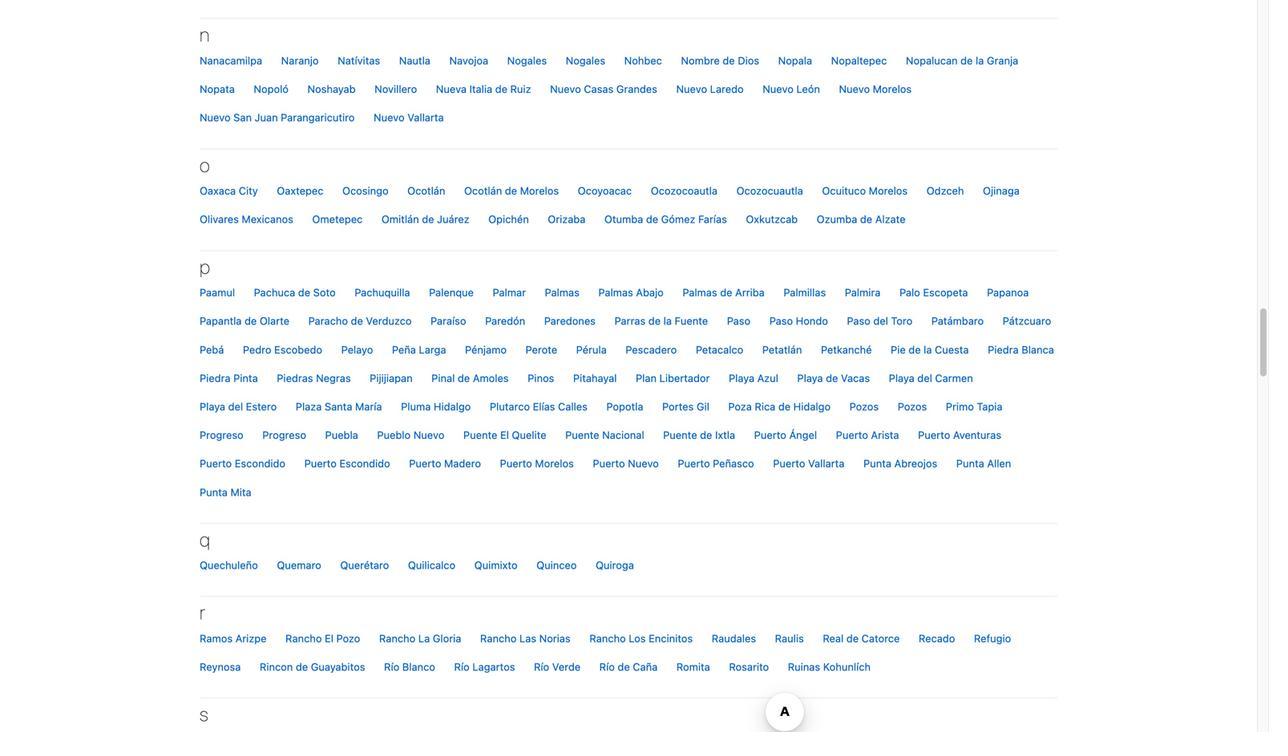 Task type: locate. For each thing, give the bounding box(es) containing it.
punta for punta allen
[[957, 458, 985, 470]]

rancho up 'rincon de guayabitos'
[[286, 633, 322, 645]]

1 horizontal spatial paso
[[770, 315, 793, 327]]

puerto up abreojos
[[918, 429, 951, 441]]

playa down petatlán link at the top right of page
[[797, 372, 823, 384]]

1 horizontal spatial puerto escondido
[[304, 458, 390, 470]]

1 horizontal spatial nogales
[[566, 55, 605, 67]]

1 vertical spatial la
[[664, 315, 672, 327]]

ocotlán up opichén
[[464, 185, 502, 197]]

playa for playa de vacas
[[797, 372, 823, 384]]

papanoa
[[987, 287, 1029, 299]]

1 escondido from the left
[[235, 458, 286, 470]]

rancho las norias link
[[472, 625, 579, 654]]

1 horizontal spatial la
[[924, 344, 932, 356]]

de left olarte
[[245, 315, 257, 327]]

puerto arista
[[836, 429, 899, 441]]

ojinaga link
[[975, 177, 1028, 205]]

la left granja
[[976, 55, 984, 67]]

1 horizontal spatial pozos
[[898, 401, 927, 413]]

raulis
[[775, 633, 804, 645]]

mita
[[231, 487, 252, 499]]

otumba de gómez farías link
[[597, 205, 735, 234]]

hidalgo inside pluma hidalgo link
[[434, 401, 471, 413]]

paso up petatlán
[[770, 315, 793, 327]]

puerto for puerto ángel link
[[754, 429, 787, 441]]

1 horizontal spatial palmas
[[599, 287, 633, 299]]

punta down arista
[[864, 458, 892, 470]]

de left gómez
[[646, 213, 658, 225]]

norias
[[539, 633, 571, 645]]

abajo
[[636, 287, 664, 299]]

1 horizontal spatial piedra
[[988, 344, 1019, 356]]

naranjo link
[[273, 47, 327, 75]]

1 nogales from the left
[[507, 55, 547, 67]]

2 horizontal spatial palmas
[[683, 287, 717, 299]]

puerto down puente el quelite 'link'
[[500, 458, 532, 470]]

del for estero
[[228, 401, 243, 413]]

fuente
[[675, 315, 708, 327]]

la for granja
[[976, 55, 984, 67]]

palo escopeta
[[900, 287, 968, 299]]

2 horizontal spatial la
[[976, 55, 984, 67]]

pinal de amoles link
[[424, 364, 517, 393]]

1 horizontal spatial nogales link
[[558, 47, 614, 75]]

escondido up 'mita'
[[235, 458, 286, 470]]

puerto down pueblo nuevo link
[[409, 458, 441, 470]]

parras
[[615, 315, 646, 327]]

puerto down puente de ixtla link
[[678, 458, 710, 470]]

pedro
[[243, 344, 271, 356]]

puerto escondido link up 'mita'
[[192, 450, 294, 479]]

0 horizontal spatial puerto escondido
[[200, 458, 286, 470]]

de for río de caña
[[618, 662, 630, 674]]

0 vertical spatial la
[[976, 55, 984, 67]]

pluma hidalgo
[[401, 401, 471, 413]]

0 horizontal spatial vallarta
[[408, 112, 444, 124]]

quilicalco link
[[400, 552, 464, 580]]

playa for playa azul
[[729, 372, 755, 384]]

playa down "pie"
[[889, 372, 915, 384]]

0 horizontal spatial escondido
[[235, 458, 286, 470]]

progreso down playa del estero link
[[200, 429, 244, 441]]

punta for punta mita
[[200, 487, 228, 499]]

3 puente from the left
[[663, 429, 697, 441]]

1 horizontal spatial vallarta
[[808, 458, 845, 470]]

escobedo
[[274, 344, 322, 356]]

amoles
[[473, 372, 509, 384]]

el for rancho
[[325, 633, 334, 645]]

puente down portes
[[663, 429, 697, 441]]

3 río from the left
[[534, 662, 549, 674]]

3 paso from the left
[[847, 315, 871, 327]]

blanca
[[1022, 344, 1054, 356]]

nuevo laredo
[[676, 83, 744, 95]]

piedra down pebá link at the top left of page
[[200, 372, 231, 384]]

2 palmas from the left
[[599, 287, 633, 299]]

puerto escondido for 1st puerto escondido link from the right
[[304, 458, 390, 470]]

nogales link up casas
[[558, 47, 614, 75]]

oaxaca city
[[200, 185, 258, 197]]

playa for playa del estero
[[200, 401, 225, 413]]

1 horizontal spatial puerto escondido link
[[296, 450, 398, 479]]

de right parras
[[649, 315, 661, 327]]

río left 'verde'
[[534, 662, 549, 674]]

arizpe
[[235, 633, 267, 645]]

león
[[797, 83, 820, 95]]

1 puerto escondido from the left
[[200, 458, 286, 470]]

del left toro
[[874, 315, 888, 327]]

progreso down estero at the bottom of the page
[[262, 429, 306, 441]]

progreso link
[[192, 421, 252, 450], [254, 421, 314, 450]]

2 horizontal spatial puente
[[663, 429, 697, 441]]

puerto down puente nacional link
[[593, 458, 625, 470]]

nogales up casas
[[566, 55, 605, 67]]

2 vertical spatial del
[[228, 401, 243, 413]]

de inside 'link'
[[720, 287, 733, 299]]

progreso link down estero at the bottom of the page
[[254, 421, 314, 450]]

nautla
[[399, 55, 431, 67]]

palmas up fuente at right top
[[683, 287, 717, 299]]

0 horizontal spatial la
[[664, 315, 672, 327]]

1 nogales link from the left
[[499, 47, 555, 75]]

puerto left arista
[[836, 429, 868, 441]]

peña
[[392, 344, 416, 356]]

la
[[976, 55, 984, 67], [664, 315, 672, 327], [924, 344, 932, 356]]

orizaba link
[[540, 205, 594, 234]]

nuevo left casas
[[550, 83, 581, 95]]

punta mita
[[200, 487, 252, 499]]

morelos up alzate
[[869, 185, 908, 197]]

hidalgo up ángel
[[794, 401, 831, 413]]

puerto down puerto ángel link
[[773, 458, 805, 470]]

la left the cuesta
[[924, 344, 932, 356]]

plaza santa maría
[[296, 401, 382, 413]]

s
[[200, 704, 208, 726]]

nombre de dios link
[[673, 47, 767, 75]]

1 horizontal spatial el
[[500, 429, 509, 441]]

nogales link up ruiz
[[499, 47, 555, 75]]

ojinaga
[[983, 185, 1020, 197]]

2 ocotlán from the left
[[464, 185, 502, 197]]

de for parras de la fuente
[[649, 315, 661, 327]]

piedra left "blanca"
[[988, 344, 1019, 356]]

nanacamilpa link
[[192, 47, 270, 75]]

de left arriba
[[720, 287, 733, 299]]

nuevo down the nacional
[[628, 458, 659, 470]]

playa del estero link
[[192, 393, 285, 421]]

palmas up parras
[[599, 287, 633, 299]]

1 horizontal spatial progreso
[[262, 429, 306, 441]]

1 horizontal spatial del
[[874, 315, 888, 327]]

opichén
[[488, 213, 529, 225]]

2 puerto escondido from the left
[[304, 458, 390, 470]]

escondido down puebla link
[[340, 458, 390, 470]]

paredones
[[544, 315, 596, 327]]

la
[[418, 633, 430, 645]]

nopoló link
[[246, 75, 297, 104]]

abreojos
[[895, 458, 938, 470]]

1 horizontal spatial puente
[[565, 429, 599, 441]]

puente down calles
[[565, 429, 599, 441]]

de left the ixtla at the bottom right
[[700, 429, 712, 441]]

nueva italia de ruiz
[[436, 83, 531, 95]]

0 horizontal spatial ocotlán
[[408, 185, 445, 197]]

1 paso from the left
[[727, 315, 751, 327]]

nopalucan de la granja
[[906, 55, 1019, 67]]

2 horizontal spatial paso
[[847, 315, 871, 327]]

progreso link down 'playa del estero'
[[192, 421, 252, 450]]

pozos link down playa del carmen
[[890, 393, 935, 421]]

omitlán de juárez link
[[374, 205, 478, 234]]

puerto for 1st puerto escondido link from the right
[[304, 458, 337, 470]]

de up the 'pelayo'
[[351, 315, 363, 327]]

pozos link up puerto arista
[[842, 393, 887, 421]]

puente up madero
[[463, 429, 498, 441]]

del inside paso del toro link
[[874, 315, 888, 327]]

playa down piedra pinta link on the left of page
[[200, 401, 225, 413]]

2 paso from the left
[[770, 315, 793, 327]]

2 vertical spatial la
[[924, 344, 932, 356]]

pachuca de soto link
[[246, 279, 344, 307]]

del down pie de la cuesta link
[[918, 372, 932, 384]]

2 nogales from the left
[[566, 55, 605, 67]]

peñasco
[[713, 458, 754, 470]]

de for ozumba de alzate
[[860, 213, 873, 225]]

rancho up lagartos
[[480, 633, 517, 645]]

puerto escondido down puebla link
[[304, 458, 390, 470]]

0 horizontal spatial puente
[[463, 429, 498, 441]]

morelos down nopaltepec link
[[873, 83, 912, 95]]

nogales for 1st the nogales link
[[507, 55, 547, 67]]

de for ocotlán de morelos
[[505, 185, 517, 197]]

río inside río blanco link
[[384, 662, 400, 674]]

río inside río de caña link
[[600, 662, 615, 674]]

puente inside 'link'
[[463, 429, 498, 441]]

rancho los encinitos link
[[582, 625, 701, 654]]

morelos down quelite at left bottom
[[535, 458, 574, 470]]

palmira link
[[837, 279, 889, 307]]

parangaricutiro
[[281, 112, 355, 124]]

0 horizontal spatial palmas
[[545, 287, 580, 299]]

2 horizontal spatial punta
[[957, 458, 985, 470]]

paso down arriba
[[727, 315, 751, 327]]

rancho left "la"
[[379, 633, 416, 645]]

puerto escondido link down puebla
[[296, 450, 398, 479]]

ocotlán up omitlán de juárez
[[408, 185, 445, 197]]

punta left 'mita'
[[200, 487, 228, 499]]

ocoyoacac
[[578, 185, 632, 197]]

olivares mexicanos link
[[192, 205, 301, 234]]

escopeta
[[923, 287, 968, 299]]

playa inside "link"
[[797, 372, 823, 384]]

ocuituco morelos
[[822, 185, 908, 197]]

puerto for puerto peñasco link
[[678, 458, 710, 470]]

pachuquilla link
[[347, 279, 418, 307]]

palmas inside 'link'
[[683, 287, 717, 299]]

la left fuente at right top
[[664, 315, 672, 327]]

0 horizontal spatial pozos
[[850, 401, 879, 413]]

de left alzate
[[860, 213, 873, 225]]

1 horizontal spatial ocotlán
[[464, 185, 502, 197]]

pozos up puerto arista
[[850, 401, 879, 413]]

2 progreso from the left
[[262, 429, 306, 441]]

nuevo left san
[[200, 112, 231, 124]]

piedra pinta
[[200, 372, 258, 384]]

perote link
[[518, 336, 565, 364]]

palmas for palmas de arriba
[[683, 287, 717, 299]]

puerto
[[754, 429, 787, 441], [836, 429, 868, 441], [918, 429, 951, 441], [200, 458, 232, 470], [304, 458, 337, 470], [409, 458, 441, 470], [500, 458, 532, 470], [593, 458, 625, 470], [678, 458, 710, 470], [773, 458, 805, 470]]

1 hidalgo from the left
[[434, 401, 471, 413]]

refugio
[[974, 633, 1011, 645]]

palmas for palmas abajo
[[599, 287, 633, 299]]

encinitos
[[649, 633, 693, 645]]

0 vertical spatial vallarta
[[408, 112, 444, 124]]

puerto down puebla link
[[304, 458, 337, 470]]

de right "pie"
[[909, 344, 921, 356]]

0 horizontal spatial paso
[[727, 315, 751, 327]]

paracho de verduzco link
[[300, 307, 420, 336]]

de right nopalucan
[[961, 55, 973, 67]]

0 horizontal spatial del
[[228, 401, 243, 413]]

0 horizontal spatial punta
[[200, 487, 228, 499]]

2 horizontal spatial del
[[918, 372, 932, 384]]

perote
[[526, 344, 557, 356]]

2 escondido from the left
[[340, 458, 390, 470]]

rancho left los
[[590, 633, 626, 645]]

noshayab link
[[300, 75, 364, 104]]

ocozocoautla
[[651, 185, 718, 197]]

del left estero at the bottom of the page
[[228, 401, 243, 413]]

de for paracho de verduzco
[[351, 315, 363, 327]]

playa
[[729, 372, 755, 384], [797, 372, 823, 384], [889, 372, 915, 384], [200, 401, 225, 413]]

2 puente from the left
[[565, 429, 599, 441]]

paso down palmira link
[[847, 315, 871, 327]]

de left soto
[[298, 287, 310, 299]]

1 pozos from the left
[[850, 401, 879, 413]]

la for fuente
[[664, 315, 672, 327]]

ocotlán for ocotlán de morelos
[[464, 185, 502, 197]]

nogales up ruiz
[[507, 55, 547, 67]]

4 rancho from the left
[[590, 633, 626, 645]]

3 rancho from the left
[[480, 633, 517, 645]]

de left the vacas
[[826, 372, 838, 384]]

río inside "río lagartos" link
[[454, 662, 470, 674]]

de right rincon
[[296, 662, 308, 674]]

puerto down rica
[[754, 429, 787, 441]]

la inside nopalucan de la granja link
[[976, 55, 984, 67]]

de left juárez
[[422, 213, 434, 225]]

nogales
[[507, 55, 547, 67], [566, 55, 605, 67]]

puerto for first puerto escondido link from the left
[[200, 458, 232, 470]]

1 horizontal spatial pozos link
[[890, 393, 935, 421]]

del inside playa del carmen link
[[918, 372, 932, 384]]

pérula link
[[568, 336, 615, 364]]

nuevo down nopaltepec link
[[839, 83, 870, 95]]

ocotlán de morelos link
[[456, 177, 567, 205]]

plutarco elías calles link
[[482, 393, 596, 421]]

0 horizontal spatial piedra
[[200, 372, 231, 384]]

2 río from the left
[[454, 662, 470, 674]]

punta inside punta mita link
[[200, 487, 228, 499]]

0 horizontal spatial progreso link
[[192, 421, 252, 450]]

punta left allen
[[957, 458, 985, 470]]

vallarta down ángel
[[808, 458, 845, 470]]

puerto for puerto vallarta link
[[773, 458, 805, 470]]

1 vertical spatial del
[[918, 372, 932, 384]]

nuevo down "nombre"
[[676, 83, 707, 95]]

0 horizontal spatial hidalgo
[[434, 401, 471, 413]]

el left quelite at left bottom
[[500, 429, 509, 441]]

mexicanos
[[242, 213, 293, 225]]

de right pinal
[[458, 372, 470, 384]]

0 horizontal spatial puerto escondido link
[[192, 450, 294, 479]]

1 vertical spatial piedra
[[200, 372, 231, 384]]

1 rancho from the left
[[286, 633, 322, 645]]

del for carmen
[[918, 372, 932, 384]]

navojoa link
[[441, 47, 496, 75]]

0 horizontal spatial el
[[325, 633, 334, 645]]

1 horizontal spatial punta
[[864, 458, 892, 470]]

1 horizontal spatial hidalgo
[[794, 401, 831, 413]]

0 horizontal spatial pozos link
[[842, 393, 887, 421]]

1 palmas from the left
[[545, 287, 580, 299]]

morelos inside 'link'
[[869, 185, 908, 197]]

1 vertical spatial vallarta
[[808, 458, 845, 470]]

ocozocuautla
[[737, 185, 803, 197]]

laredo
[[710, 83, 744, 95]]

nueva
[[436, 83, 467, 95]]

vallarta down nueva
[[408, 112, 444, 124]]

de up opichén
[[505, 185, 517, 197]]

0 vertical spatial el
[[500, 429, 509, 441]]

1 vertical spatial el
[[325, 633, 334, 645]]

palmas up 'paredones'
[[545, 287, 580, 299]]

punta inside punta abreojos link
[[864, 458, 892, 470]]

nuevo down "novillero" 'link'
[[374, 112, 405, 124]]

la inside pie de la cuesta link
[[924, 344, 932, 356]]

2 pozos link from the left
[[890, 393, 935, 421]]

3 palmas from the left
[[683, 287, 717, 299]]

del inside playa del estero link
[[228, 401, 243, 413]]

1 puente from the left
[[463, 429, 498, 441]]

1 ocotlán from the left
[[408, 185, 445, 197]]

la inside parras de la fuente link
[[664, 315, 672, 327]]

el left pozo
[[325, 633, 334, 645]]

río for río de caña
[[600, 662, 615, 674]]

escondido for 1st puerto escondido link from the right
[[340, 458, 390, 470]]

0 vertical spatial piedra
[[988, 344, 1019, 356]]

playa left the azul
[[729, 372, 755, 384]]

piedra for piedra pinta
[[200, 372, 231, 384]]

puerto for the puerto arista "link"
[[836, 429, 868, 441]]

papantla
[[200, 315, 242, 327]]

rosarito link
[[721, 654, 777, 682]]

1 horizontal spatial progreso link
[[254, 421, 314, 450]]

pinal de amoles
[[432, 372, 509, 384]]

de for palmas de arriba
[[720, 287, 733, 299]]

de for papantla de olarte
[[245, 315, 257, 327]]

río
[[384, 662, 400, 674], [454, 662, 470, 674], [534, 662, 549, 674], [600, 662, 615, 674]]

la for cuesta
[[924, 344, 932, 356]]

real de catorce link
[[815, 625, 908, 654]]

pozos down playa del carmen link
[[898, 401, 927, 413]]

de for otumba de gómez farías
[[646, 213, 658, 225]]

1 horizontal spatial escondido
[[340, 458, 390, 470]]

puerto up punta mita
[[200, 458, 232, 470]]

paredón
[[485, 315, 525, 327]]

pitahayal
[[573, 372, 617, 384]]

del for toro
[[874, 315, 888, 327]]

4 río from the left
[[600, 662, 615, 674]]

río left lagartos
[[454, 662, 470, 674]]

0 horizontal spatial nogales
[[507, 55, 547, 67]]

0 horizontal spatial nogales link
[[499, 47, 555, 75]]

rincon de guayabitos link
[[252, 654, 373, 682]]

arista
[[871, 429, 899, 441]]

paso for paso del toro
[[847, 315, 871, 327]]

río for río verde
[[534, 662, 549, 674]]

río left caña
[[600, 662, 615, 674]]

2 rancho from the left
[[379, 633, 416, 645]]

de left ruiz
[[495, 83, 508, 95]]

1 río from the left
[[384, 662, 400, 674]]

0 horizontal spatial progreso
[[200, 429, 244, 441]]

puerto madero
[[409, 458, 481, 470]]

2 hidalgo from the left
[[794, 401, 831, 413]]

0 vertical spatial del
[[874, 315, 888, 327]]

de left caña
[[618, 662, 630, 674]]

primo tapia
[[946, 401, 1003, 413]]

1 pozos link from the left
[[842, 393, 887, 421]]

ocotlán for ocotlán
[[408, 185, 445, 197]]

punta for punta abreojos
[[864, 458, 892, 470]]

puente nacional
[[565, 429, 644, 441]]

pachuca de soto
[[254, 287, 336, 299]]

quinceo link
[[529, 552, 585, 580]]

popotla link
[[599, 393, 652, 421]]

punta allen link
[[949, 450, 1019, 479]]

natívitas
[[338, 55, 380, 67]]

2 progreso link from the left
[[254, 421, 314, 450]]

puerto escondido up 'mita'
[[200, 458, 286, 470]]

de right real
[[847, 633, 859, 645]]

raudales
[[712, 633, 756, 645]]

de left the dios
[[723, 55, 735, 67]]

río inside río verde link
[[534, 662, 549, 674]]

río left blanco at the bottom of page
[[384, 662, 400, 674]]

rancho for rancho los encinitos
[[590, 633, 626, 645]]

playa for playa del carmen
[[889, 372, 915, 384]]

hidalgo down pinal
[[434, 401, 471, 413]]

petatlán
[[762, 344, 802, 356]]

el inside 'link'
[[500, 429, 509, 441]]

de for pinal de amoles
[[458, 372, 470, 384]]

nuevo left león
[[763, 83, 794, 95]]

de inside "link"
[[826, 372, 838, 384]]



Task type: describe. For each thing, give the bounding box(es) containing it.
nuevo for nuevo casas grandes
[[550, 83, 581, 95]]

palmas link
[[537, 279, 588, 307]]

nuevo for nuevo morelos
[[839, 83, 870, 95]]

nautla link
[[391, 47, 439, 75]]

de for puente de ixtla
[[700, 429, 712, 441]]

puerto for the puerto aventuras link
[[918, 429, 951, 441]]

de for omitlán de juárez
[[422, 213, 434, 225]]

peña larga
[[392, 344, 446, 356]]

omitlán de juárez
[[382, 213, 470, 225]]

paracho de verduzco
[[308, 315, 412, 327]]

puente for puente el quelite
[[463, 429, 498, 441]]

puerto for puerto morelos link
[[500, 458, 532, 470]]

puente el quelite link
[[455, 421, 555, 450]]

vacas
[[841, 372, 870, 384]]

plutarco elías calles
[[490, 401, 588, 413]]

de for real de catorce
[[847, 633, 859, 645]]

n
[[200, 23, 210, 46]]

piedra for piedra blanca
[[988, 344, 1019, 356]]

río verde
[[534, 662, 581, 674]]

palmas de arriba link
[[675, 279, 773, 307]]

rincon de guayabitos
[[260, 662, 365, 674]]

nuevo for nuevo laredo
[[676, 83, 707, 95]]

pluma
[[401, 401, 431, 413]]

madero
[[444, 458, 481, 470]]

paamul
[[200, 287, 235, 299]]

1 progreso from the left
[[200, 429, 244, 441]]

olivares
[[200, 213, 239, 225]]

paredones link
[[536, 307, 604, 336]]

paso for paso
[[727, 315, 751, 327]]

escondido for first puerto escondido link from the left
[[235, 458, 286, 470]]

pinal
[[432, 372, 455, 384]]

morelos for nuevo morelos
[[873, 83, 912, 95]]

naranjo
[[281, 55, 319, 67]]

río for río blanco
[[384, 662, 400, 674]]

quimixto link
[[466, 552, 526, 580]]

2 pozos from the left
[[898, 401, 927, 413]]

2 puerto escondido link from the left
[[296, 450, 398, 479]]

nuevo down pluma hidalgo link
[[414, 429, 445, 441]]

morelos for puerto morelos
[[535, 458, 574, 470]]

pelayo
[[341, 344, 373, 356]]

ruinas
[[788, 662, 820, 674]]

río for río lagartos
[[454, 662, 470, 674]]

puerto for puerto nuevo "link"
[[593, 458, 625, 470]]

pie de la cuesta link
[[883, 336, 977, 364]]

quilicalco
[[408, 560, 456, 572]]

rancho for rancho el pozo
[[286, 633, 322, 645]]

rancho el pozo link
[[278, 625, 368, 654]]

nopala
[[778, 55, 812, 67]]

puerto nuevo
[[593, 458, 659, 470]]

lagartos
[[472, 662, 515, 674]]

las
[[520, 633, 537, 645]]

puerto nuevo link
[[585, 450, 667, 479]]

vallarta for nuevo vallarta
[[408, 112, 444, 124]]

pachuca
[[254, 287, 295, 299]]

puerto for the puerto madero link at the left of the page
[[409, 458, 441, 470]]

nombre de dios
[[681, 55, 759, 67]]

rancho las norias
[[480, 633, 571, 645]]

r
[[200, 602, 205, 624]]

morelos up orizaba
[[520, 185, 559, 197]]

hondo
[[796, 315, 828, 327]]

pescadero
[[626, 344, 677, 356]]

pueblo nuevo link
[[369, 421, 453, 450]]

papanoa link
[[979, 279, 1037, 307]]

rica
[[755, 401, 776, 413]]

de for nopalucan de la granja
[[961, 55, 973, 67]]

portes gil
[[662, 401, 710, 413]]

patámbaro link
[[924, 307, 992, 336]]

puente for puente nacional
[[565, 429, 599, 441]]

ocotlán de morelos
[[464, 185, 559, 197]]

recado
[[919, 633, 955, 645]]

puerto ángel
[[754, 429, 817, 441]]

portes
[[662, 401, 694, 413]]

ozumba de alzate
[[817, 213, 906, 225]]

ocozocuautla link
[[729, 177, 811, 205]]

nogales for first the nogales link from the right
[[566, 55, 605, 67]]

morelos for ocuituco morelos
[[869, 185, 908, 197]]

hidalgo inside poza rica de hidalgo link
[[794, 401, 831, 413]]

puerto ángel link
[[746, 421, 825, 450]]

ocuituco
[[822, 185, 866, 197]]

nuevo for nuevo san juan parangaricutiro
[[200, 112, 231, 124]]

dios
[[738, 55, 759, 67]]

oxkutzcab
[[746, 213, 798, 225]]

ocosingo link
[[334, 177, 397, 205]]

nopaltepec
[[831, 55, 887, 67]]

palmillas
[[784, 287, 826, 299]]

quemaro link
[[269, 552, 329, 580]]

de for pie de la cuesta
[[909, 344, 921, 356]]

2 nogales link from the left
[[558, 47, 614, 75]]

de for pachuca de soto
[[298, 287, 310, 299]]

reynosa
[[200, 662, 241, 674]]

de right rica
[[779, 401, 791, 413]]

ometepec
[[312, 213, 363, 225]]

pebá link
[[192, 336, 232, 364]]

navojoa
[[449, 55, 488, 67]]

1 progreso link from the left
[[192, 421, 252, 450]]

nohbec
[[624, 55, 662, 67]]

ocotlán link
[[400, 177, 453, 205]]

nuevo for nuevo vallarta
[[374, 112, 405, 124]]

nuevo inside "link"
[[628, 458, 659, 470]]

1 puerto escondido link from the left
[[192, 450, 294, 479]]

de for playa de vacas
[[826, 372, 838, 384]]

puente for puente de ixtla
[[663, 429, 697, 441]]

de for nombre de dios
[[723, 55, 735, 67]]

de for rincon de guayabitos
[[296, 662, 308, 674]]

quinceo
[[537, 560, 577, 572]]

quelite
[[512, 429, 547, 441]]

vallarta for puerto vallarta
[[808, 458, 845, 470]]

olivares mexicanos
[[200, 213, 293, 225]]

palmas for palmas
[[545, 287, 580, 299]]

puerto escondido for first puerto escondido link from the left
[[200, 458, 286, 470]]

aventuras
[[953, 429, 1002, 441]]

piedras negras link
[[269, 364, 359, 393]]

peña larga link
[[384, 336, 454, 364]]

ángel
[[789, 429, 817, 441]]

rancho for rancho las norias
[[480, 633, 517, 645]]

petkanché link
[[813, 336, 880, 364]]

nuevo for nuevo león
[[763, 83, 794, 95]]

nopalucan de la granja link
[[898, 47, 1027, 75]]

nacional
[[602, 429, 644, 441]]

rancho for rancho la gloria
[[379, 633, 416, 645]]

río lagartos
[[454, 662, 515, 674]]

real
[[823, 633, 844, 645]]

paso del toro
[[847, 315, 913, 327]]

ometepec link
[[304, 205, 371, 234]]

poza
[[728, 401, 752, 413]]

nuevo laredo link
[[668, 75, 752, 104]]

nombre
[[681, 55, 720, 67]]

ocuituco morelos link
[[814, 177, 916, 205]]

verde
[[552, 662, 581, 674]]

paso for paso hondo
[[770, 315, 793, 327]]

pijijiapan link
[[362, 364, 421, 393]]

odzceh
[[927, 185, 964, 197]]

juárez
[[437, 213, 470, 225]]

puerto arista link
[[828, 421, 907, 450]]

palo
[[900, 287, 920, 299]]

palmar link
[[485, 279, 534, 307]]

city
[[239, 185, 258, 197]]

el for puente
[[500, 429, 509, 441]]



Task type: vqa. For each thing, say whether or not it's contained in the screenshot.
the leftmost Show On Map
no



